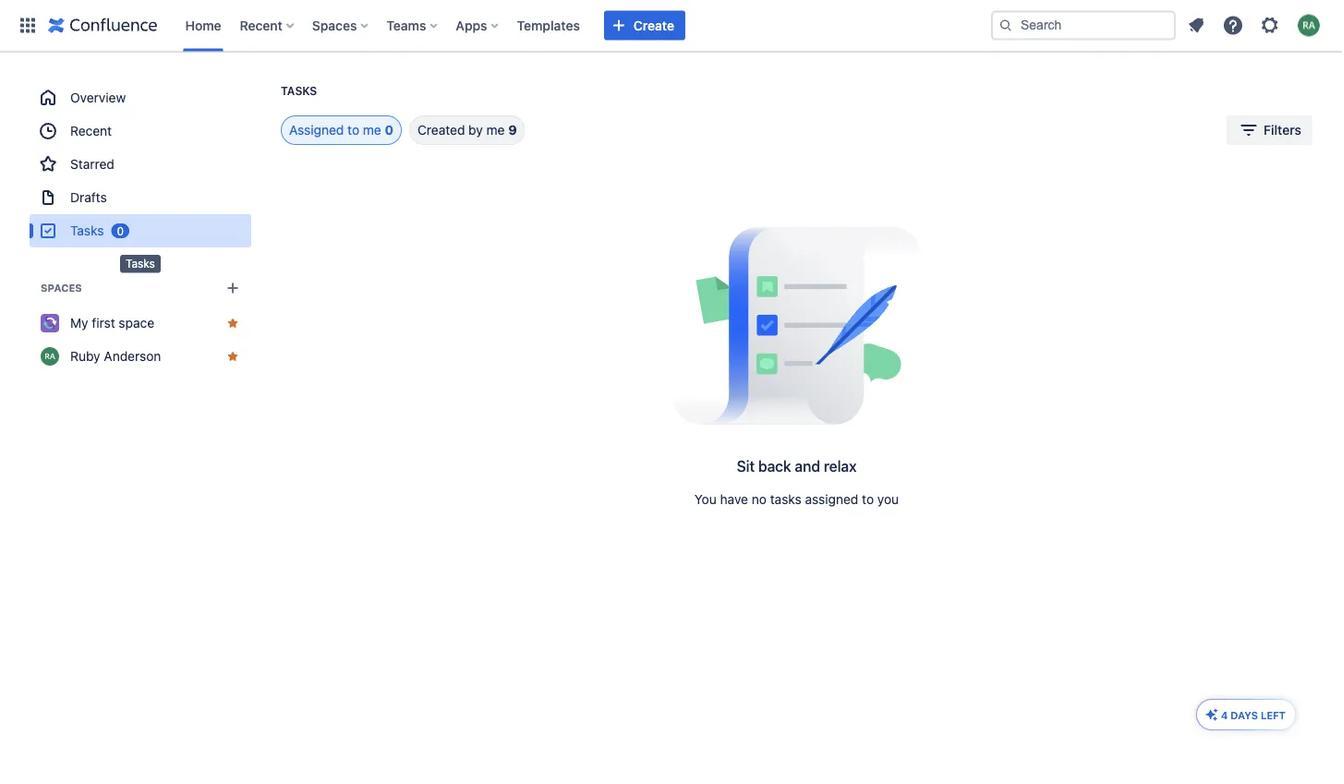Task type: describe. For each thing, give the bounding box(es) containing it.
tab list containing assigned to me
[[259, 115, 525, 145]]

ruby anderson
[[70, 349, 161, 364]]

starred
[[70, 157, 114, 172]]

1 horizontal spatial to
[[862, 492, 874, 507]]

notification icon image
[[1185, 14, 1207, 36]]

1 vertical spatial tasks
[[70, 223, 104, 238]]

assigned
[[289, 122, 344, 138]]

my first space
[[70, 315, 154, 331]]

starred link
[[30, 148, 251, 181]]

create button
[[604, 11, 686, 40]]

0 horizontal spatial spaces
[[41, 282, 82, 294]]

ruby
[[70, 349, 100, 364]]

assigned
[[805, 492, 859, 507]]

sit back and relax
[[737, 458, 857, 475]]

help icon image
[[1222, 14, 1244, 36]]

left
[[1261, 710, 1286, 722]]

filters
[[1264, 122, 1302, 138]]

4 days left
[[1221, 710, 1286, 722]]

2 vertical spatial tasks
[[126, 257, 155, 270]]

recent link
[[30, 115, 251, 148]]

days
[[1231, 710, 1258, 722]]

apps
[[456, 18, 487, 33]]

group containing overview
[[30, 81, 251, 248]]

recent inside group
[[70, 123, 112, 139]]

appswitcher icon image
[[17, 14, 39, 36]]

9
[[508, 122, 517, 138]]

banner containing home
[[0, 0, 1342, 52]]

1 vertical spatial 0
[[117, 224, 124, 237]]

anderson
[[104, 349, 161, 364]]

create a space image
[[222, 277, 244, 299]]

teams button
[[381, 11, 445, 40]]

0 vertical spatial to
[[348, 122, 359, 138]]

drafts
[[70, 190, 107, 205]]

your profile and preferences image
[[1298, 14, 1320, 36]]

global element
[[11, 0, 988, 51]]

created
[[418, 122, 465, 138]]

back
[[758, 458, 791, 475]]

templates
[[517, 18, 580, 33]]

no
[[752, 492, 767, 507]]

recent button
[[234, 11, 301, 40]]



Task type: locate. For each thing, give the bounding box(es) containing it.
you have no tasks assigned to you
[[695, 492, 899, 507]]

0 vertical spatial spaces
[[312, 18, 357, 33]]

my first space link
[[30, 307, 251, 340]]

1 horizontal spatial me
[[486, 122, 505, 138]]

1 horizontal spatial 0
[[385, 122, 394, 138]]

overview
[[70, 90, 126, 105]]

apps button
[[450, 11, 506, 40]]

templates link
[[511, 11, 586, 40]]

have
[[720, 492, 748, 507]]

0 horizontal spatial to
[[348, 122, 359, 138]]

0 vertical spatial tasks
[[281, 85, 317, 97]]

1 vertical spatial recent
[[70, 123, 112, 139]]

tasks up assigned
[[281, 85, 317, 97]]

first
[[92, 315, 115, 331]]

0 vertical spatial recent
[[240, 18, 283, 33]]

spaces inside popup button
[[312, 18, 357, 33]]

spaces right recent dropdown button
[[312, 18, 357, 33]]

relax
[[824, 458, 857, 475]]

spaces
[[312, 18, 357, 33], [41, 282, 82, 294]]

1 me from the left
[[363, 122, 381, 138]]

to right assigned
[[348, 122, 359, 138]]

and
[[795, 458, 820, 475]]

me
[[363, 122, 381, 138], [486, 122, 505, 138]]

tasks up space
[[126, 257, 155, 270]]

4
[[1221, 710, 1228, 722]]

me right assigned
[[363, 122, 381, 138]]

tab list
[[259, 115, 525, 145]]

me for by
[[486, 122, 505, 138]]

overview link
[[30, 81, 251, 115]]

1 vertical spatial to
[[862, 492, 874, 507]]

group
[[30, 81, 251, 248]]

2 me from the left
[[486, 122, 505, 138]]

tasks down "drafts"
[[70, 223, 104, 238]]

0 down the drafts link
[[117, 224, 124, 237]]

4 days left button
[[1197, 700, 1295, 730]]

my
[[70, 315, 88, 331]]

me left 9
[[486, 122, 505, 138]]

1 horizontal spatial recent
[[240, 18, 283, 33]]

sit
[[737, 458, 755, 475]]

space
[[119, 315, 154, 331]]

Search field
[[991, 11, 1176, 40]]

0 vertical spatial 0
[[385, 122, 394, 138]]

0
[[385, 122, 394, 138], [117, 224, 124, 237]]

you
[[878, 492, 899, 507]]

banner
[[0, 0, 1342, 52]]

recent up starred
[[70, 123, 112, 139]]

tasks
[[770, 492, 802, 507]]

spaces button
[[307, 11, 375, 40]]

recent right home
[[240, 18, 283, 33]]

unstar this space image
[[225, 316, 240, 331]]

me for to
[[363, 122, 381, 138]]

home link
[[180, 11, 227, 40]]

0 horizontal spatial me
[[363, 122, 381, 138]]

unstar this space image
[[225, 349, 240, 364]]

recent inside dropdown button
[[240, 18, 283, 33]]

created by me 9
[[418, 122, 517, 138]]

home
[[185, 18, 221, 33]]

2 horizontal spatial tasks
[[281, 85, 317, 97]]

confluence image
[[48, 14, 158, 36], [48, 14, 158, 36]]

you
[[695, 492, 717, 507]]

create
[[634, 18, 674, 33]]

0 horizontal spatial tasks
[[70, 223, 104, 238]]

recent
[[240, 18, 283, 33], [70, 123, 112, 139]]

to
[[348, 122, 359, 138], [862, 492, 874, 507]]

ruby anderson link
[[30, 340, 251, 373]]

1 horizontal spatial tasks
[[126, 257, 155, 270]]

spaces up my in the left top of the page
[[41, 282, 82, 294]]

teams
[[387, 18, 426, 33]]

search image
[[999, 18, 1013, 33]]

1 vertical spatial spaces
[[41, 282, 82, 294]]

settings icon image
[[1259, 14, 1281, 36]]

filters button
[[1227, 115, 1313, 145]]

0 horizontal spatial 0
[[117, 224, 124, 237]]

0 horizontal spatial recent
[[70, 123, 112, 139]]

0 left created
[[385, 122, 394, 138]]

premium icon image
[[1205, 708, 1219, 722]]

by
[[469, 122, 483, 138]]

assigned to me 0
[[289, 122, 394, 138]]

to left you
[[862, 492, 874, 507]]

1 horizontal spatial spaces
[[312, 18, 357, 33]]

drafts link
[[30, 181, 251, 214]]

tasks
[[281, 85, 317, 97], [70, 223, 104, 238], [126, 257, 155, 270]]



Task type: vqa. For each thing, say whether or not it's contained in the screenshot.
topmost track
no



